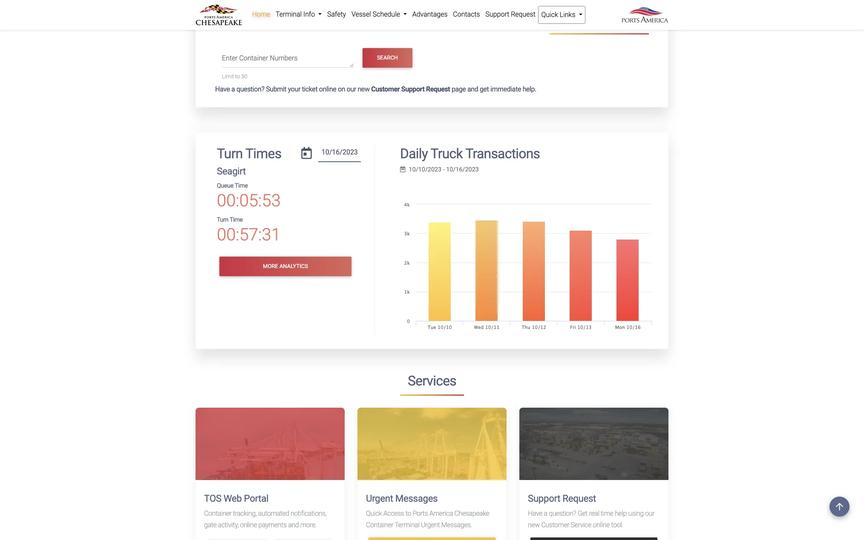 Task type: describe. For each thing, give the bounding box(es) containing it.
have a question? get real time help using our new customer service online tool.
[[528, 510, 655, 530]]

transactions
[[466, 146, 540, 162]]

queue time 00:05:53
[[217, 182, 281, 211]]

safety link
[[325, 6, 349, 23]]

expansion image
[[0, 0, 865, 188]]

get
[[480, 85, 489, 93]]

our for on
[[347, 85, 356, 93]]

a for have a question? submit your ticket online on our new customer support request page and get immediate help.
[[232, 85, 235, 93]]

queue
[[217, 182, 234, 190]]

your
[[288, 85, 301, 93]]

notifications,
[[291, 510, 327, 518]]

reprint
[[487, 21, 508, 29]]

home
[[252, 10, 270, 18]]

page
[[452, 85, 466, 93]]

10/10/2023
[[409, 166, 442, 173]]

on
[[338, 85, 345, 93]]

automated
[[258, 510, 289, 518]]

services
[[408, 373, 457, 389]]

numbers
[[270, 54, 298, 62]]

00:05:53
[[217, 191, 281, 211]]

contacts link
[[451, 6, 483, 23]]

advantages
[[413, 10, 448, 18]]

0 horizontal spatial urgent
[[366, 494, 393, 505]]

2 horizontal spatial request
[[563, 494, 596, 505]]

-
[[443, 166, 445, 173]]

breakbulk availability link
[[299, 17, 383, 33]]

turn for turn times
[[217, 146, 243, 162]]

help.
[[523, 85, 537, 93]]

container inside "quick access to ports america chesapeake container terminal                         urgent messages."
[[366, 522, 394, 530]]

daily
[[400, 146, 428, 162]]

domestic
[[560, 21, 588, 29]]

1 vertical spatial support request
[[528, 494, 596, 505]]

customer for support
[[371, 85, 400, 93]]

quick links link
[[539, 6, 586, 24]]

more
[[263, 264, 278, 270]]

a for have a question? get real time help using our new customer service online tool.
[[544, 510, 548, 518]]

tos web portal
[[204, 494, 269, 505]]

america
[[430, 510, 453, 518]]

links
[[560, 11, 576, 19]]

00:57:31
[[217, 225, 281, 245]]

schedule
[[373, 10, 400, 18]]

10/16/2023
[[446, 166, 479, 173]]

limit to 50
[[222, 73, 247, 80]]

new for support
[[358, 85, 370, 93]]

eir reprint
[[476, 21, 508, 29]]

calendar week image
[[400, 167, 406, 173]]

container availability link
[[215, 17, 299, 33]]

enter container numbers
[[222, 54, 298, 62]]

terminal info link
[[273, 6, 325, 23]]

get
[[578, 510, 588, 518]]

time
[[601, 510, 614, 518]]

to inside "quick access to ports america chesapeake container terminal                         urgent messages."
[[406, 510, 411, 518]]

container availability
[[226, 21, 285, 29]]

online for activity,
[[240, 522, 257, 530]]

real
[[589, 510, 600, 518]]

search
[[377, 55, 398, 61]]

container down home
[[226, 21, 253, 29]]

have for have a question? submit your ticket online on our new customer support request page and get immediate help.
[[215, 85, 230, 93]]

booking/edo link
[[383, 17, 466, 33]]

container tracking, automated notifications, gate activity, online payments and more.
[[204, 510, 327, 530]]

ticket
[[302, 85, 318, 93]]

availability for breakbulk availability
[[339, 21, 370, 29]]

0 horizontal spatial to
[[235, 73, 240, 80]]

enter
[[222, 54, 238, 62]]

breakbulk availability
[[309, 21, 370, 29]]

more analytics link
[[220, 257, 352, 277]]

and inside the container tracking, automated notifications, gate activity, online payments and more.
[[288, 522, 299, 530]]

ports
[[413, 510, 428, 518]]

immediate
[[491, 85, 521, 93]]

tool.
[[612, 522, 624, 530]]

customer support request link
[[371, 85, 450, 93]]

help
[[615, 510, 627, 518]]

quick for quick links
[[542, 11, 558, 19]]

safety
[[327, 10, 346, 18]]

breakbulk
[[309, 21, 338, 29]]

turn times
[[217, 146, 282, 162]]

vessel schedule
[[352, 10, 402, 18]]

eir
[[476, 21, 486, 29]]

quick links
[[542, 11, 577, 19]]

daily truck transactions
[[400, 146, 540, 162]]

home link
[[249, 6, 273, 23]]

times
[[246, 146, 282, 162]]

our for using
[[646, 510, 655, 518]]

question? for get
[[549, 510, 577, 518]]

service
[[571, 522, 592, 530]]

seagirt
[[217, 166, 246, 177]]

vessel schedule link
[[349, 6, 410, 23]]

availability for container availability
[[255, 21, 285, 29]]

0 vertical spatial support
[[486, 10, 510, 18]]

submit
[[266, 85, 287, 93]]

domestic equipment/cargo
[[560, 21, 639, 29]]



Task type: locate. For each thing, give the bounding box(es) containing it.
0 horizontal spatial availability
[[255, 21, 285, 29]]

0 vertical spatial terminal
[[276, 10, 302, 18]]

1 turn from the top
[[217, 146, 243, 162]]

quick left access
[[366, 510, 382, 518]]

and left get
[[468, 85, 478, 93]]

container up 50 at the top left of the page
[[239, 54, 268, 62]]

1 horizontal spatial question?
[[549, 510, 577, 518]]

1 vertical spatial turn
[[217, 217, 229, 224]]

container down access
[[366, 522, 394, 530]]

2 vertical spatial support
[[528, 494, 561, 505]]

1 vertical spatial new
[[528, 522, 540, 530]]

payments
[[259, 522, 287, 530]]

1 horizontal spatial new
[[528, 522, 540, 530]]

to
[[235, 73, 240, 80], [406, 510, 411, 518]]

1 availability from the left
[[255, 21, 285, 29]]

urgent inside "quick access to ports america chesapeake container terminal                         urgent messages."
[[421, 522, 440, 530]]

quick for quick access to ports america chesapeake container terminal                         urgent messages.
[[366, 510, 382, 518]]

1 vertical spatial a
[[544, 510, 548, 518]]

1 horizontal spatial customer
[[542, 522, 570, 530]]

request up get
[[563, 494, 596, 505]]

our right using
[[646, 510, 655, 518]]

online down time
[[593, 522, 610, 530]]

turn
[[217, 146, 243, 162], [217, 217, 229, 224]]

2 vertical spatial request
[[563, 494, 596, 505]]

portal
[[244, 494, 269, 505]]

0 horizontal spatial request
[[426, 85, 450, 93]]

have for have a question? get real time help using our new customer service online tool.
[[528, 510, 543, 518]]

time for 00:57:31
[[230, 217, 243, 224]]

customer inside have a question? get real time help using our new customer service online tool.
[[542, 522, 570, 530]]

1 horizontal spatial request
[[511, 10, 536, 18]]

1 horizontal spatial urgent
[[421, 522, 440, 530]]

0 vertical spatial our
[[347, 85, 356, 93]]

question? inside have a question? get real time help using our new customer service online tool.
[[549, 510, 577, 518]]

0 horizontal spatial online
[[240, 522, 257, 530]]

1 horizontal spatial availability
[[339, 21, 370, 29]]

time
[[235, 182, 248, 190], [230, 217, 243, 224]]

0 vertical spatial urgent
[[366, 494, 393, 505]]

50
[[241, 73, 247, 80]]

tracking,
[[233, 510, 257, 518]]

online for ticket
[[319, 85, 337, 93]]

chesapeake
[[455, 510, 490, 518]]

0 horizontal spatial new
[[358, 85, 370, 93]]

1 vertical spatial time
[[230, 217, 243, 224]]

0 horizontal spatial and
[[288, 522, 299, 530]]

1 horizontal spatial support
[[486, 10, 510, 18]]

support request up reprint
[[486, 10, 536, 18]]

quick left links
[[542, 11, 558, 19]]

1 vertical spatial to
[[406, 510, 411, 518]]

2 horizontal spatial support
[[528, 494, 561, 505]]

search button
[[363, 48, 413, 68]]

0 horizontal spatial terminal
[[276, 10, 302, 18]]

support request up get
[[528, 494, 596, 505]]

analytics
[[280, 264, 308, 270]]

messages
[[396, 494, 438, 505]]

contacts
[[453, 10, 480, 18]]

more analytics
[[263, 264, 308, 270]]

urgent up access
[[366, 494, 393, 505]]

0 vertical spatial quick
[[542, 11, 558, 19]]

vessel
[[352, 10, 371, 18]]

None text field
[[319, 146, 361, 162]]

question?
[[237, 85, 265, 93], [549, 510, 577, 518]]

0 vertical spatial a
[[232, 85, 235, 93]]

messages.
[[442, 522, 472, 530]]

customer left the service
[[542, 522, 570, 530]]

our right on
[[347, 85, 356, 93]]

quick access to ports america chesapeake container terminal                         urgent messages.
[[366, 510, 490, 530]]

online inside have a question? get real time help using our new customer service online tool.
[[593, 522, 610, 530]]

our
[[347, 85, 356, 93], [646, 510, 655, 518]]

0 horizontal spatial question?
[[237, 85, 265, 93]]

calendar day image
[[302, 147, 312, 159]]

container inside the container tracking, automated notifications, gate activity, online payments and more.
[[204, 510, 232, 518]]

access
[[384, 510, 404, 518]]

0 vertical spatial new
[[358, 85, 370, 93]]

terminal left info
[[276, 10, 302, 18]]

1 vertical spatial request
[[426, 85, 450, 93]]

urgent messages
[[366, 494, 438, 505]]

0 vertical spatial and
[[468, 85, 478, 93]]

Enter Container Numbers text field
[[222, 53, 354, 68]]

support request link
[[483, 6, 539, 23]]

2 turn from the top
[[217, 217, 229, 224]]

urgent
[[366, 494, 393, 505], [421, 522, 440, 530]]

turn up seagirt
[[217, 146, 243, 162]]

new
[[358, 85, 370, 93], [528, 522, 540, 530]]

limit
[[222, 73, 234, 80]]

1 vertical spatial have
[[528, 510, 543, 518]]

container up gate
[[204, 510, 232, 518]]

2 horizontal spatial online
[[593, 522, 610, 530]]

have inside have a question? get real time help using our new customer service online tool.
[[528, 510, 543, 518]]

terminal info
[[276, 10, 317, 18]]

terminal
[[276, 10, 302, 18], [395, 522, 420, 530]]

advantages link
[[410, 6, 451, 23]]

1 horizontal spatial our
[[646, 510, 655, 518]]

container
[[226, 21, 253, 29], [239, 54, 268, 62], [204, 510, 232, 518], [366, 522, 394, 530]]

urgent down ports
[[421, 522, 440, 530]]

availability down vessel
[[339, 21, 370, 29]]

a inside have a question? get real time help using our new customer service online tool.
[[544, 510, 548, 518]]

availability down home
[[255, 21, 285, 29]]

turn for turn time 00:57:31
[[217, 217, 229, 224]]

to left ports
[[406, 510, 411, 518]]

customer for service
[[542, 522, 570, 530]]

equipment/cargo
[[589, 21, 639, 29]]

question? left get
[[549, 510, 577, 518]]

1 vertical spatial urgent
[[421, 522, 440, 530]]

0 vertical spatial time
[[235, 182, 248, 190]]

domestic equipment/cargo link
[[550, 17, 649, 34]]

using
[[629, 510, 644, 518]]

time for 00:05:53
[[235, 182, 248, 190]]

truck
[[431, 146, 463, 162]]

time inside queue time 00:05:53
[[235, 182, 248, 190]]

activity,
[[218, 522, 239, 530]]

customer down search button
[[371, 85, 400, 93]]

to left 50 at the top left of the page
[[235, 73, 240, 80]]

request left page
[[426, 85, 450, 93]]

quick
[[542, 11, 558, 19], [366, 510, 382, 518]]

1 horizontal spatial a
[[544, 510, 548, 518]]

a down limit to 50
[[232, 85, 235, 93]]

1 vertical spatial quick
[[366, 510, 382, 518]]

online left on
[[319, 85, 337, 93]]

0 horizontal spatial have
[[215, 85, 230, 93]]

our inside have a question? get real time help using our new customer service online tool.
[[646, 510, 655, 518]]

1 horizontal spatial have
[[528, 510, 543, 518]]

terminal inside "quick access to ports america chesapeake container terminal                         urgent messages."
[[395, 522, 420, 530]]

online down tracking,
[[240, 522, 257, 530]]

1 vertical spatial our
[[646, 510, 655, 518]]

1 vertical spatial and
[[288, 522, 299, 530]]

new inside have a question? get real time help using our new customer service online tool.
[[528, 522, 540, 530]]

2 availability from the left
[[339, 21, 370, 29]]

a left get
[[544, 510, 548, 518]]

support
[[486, 10, 510, 18], [401, 85, 425, 93], [528, 494, 561, 505]]

have a question? submit your ticket online on our new customer support request page and get immediate help.
[[215, 85, 537, 93]]

0 vertical spatial have
[[215, 85, 230, 93]]

gate
[[204, 522, 217, 530]]

1 vertical spatial terminal
[[395, 522, 420, 530]]

web
[[224, 494, 242, 505]]

0 horizontal spatial our
[[347, 85, 356, 93]]

1 horizontal spatial to
[[406, 510, 411, 518]]

0 horizontal spatial quick
[[366, 510, 382, 518]]

online inside the container tracking, automated notifications, gate activity, online payments and more.
[[240, 522, 257, 530]]

0 horizontal spatial support
[[401, 85, 425, 93]]

turn time 00:57:31
[[217, 217, 281, 245]]

go to top image
[[830, 498, 850, 518]]

1 horizontal spatial terminal
[[395, 522, 420, 530]]

0 vertical spatial question?
[[237, 85, 265, 93]]

0 vertical spatial request
[[511, 10, 536, 18]]

question? for submit
[[237, 85, 265, 93]]

0 vertical spatial turn
[[217, 146, 243, 162]]

terminal down ports
[[395, 522, 420, 530]]

info
[[304, 10, 315, 18]]

new for service
[[528, 522, 540, 530]]

customer
[[371, 85, 400, 93], [542, 522, 570, 530]]

time right queue
[[235, 182, 248, 190]]

request left quick links at right
[[511, 10, 536, 18]]

turn up 00:57:31
[[217, 217, 229, 224]]

availability
[[255, 21, 285, 29], [339, 21, 370, 29]]

more.
[[300, 522, 317, 530]]

1 horizontal spatial online
[[319, 85, 337, 93]]

0 vertical spatial support request
[[486, 10, 536, 18]]

have
[[215, 85, 230, 93], [528, 510, 543, 518]]

turn inside turn time 00:57:31
[[217, 217, 229, 224]]

support request
[[486, 10, 536, 18], [528, 494, 596, 505]]

and left more. on the bottom of the page
[[288, 522, 299, 530]]

tos
[[204, 494, 221, 505]]

1 horizontal spatial quick
[[542, 11, 558, 19]]

question? down 50 at the top left of the page
[[237, 85, 265, 93]]

1 horizontal spatial and
[[468, 85, 478, 93]]

1 vertical spatial question?
[[549, 510, 577, 518]]

10/10/2023 - 10/16/2023
[[409, 166, 479, 173]]

time inside turn time 00:57:31
[[230, 217, 243, 224]]

eir reprint link
[[466, 17, 550, 33]]

time up 00:57:31
[[230, 217, 243, 224]]

a
[[232, 85, 235, 93], [544, 510, 548, 518]]

0 vertical spatial to
[[235, 73, 240, 80]]

0 horizontal spatial a
[[232, 85, 235, 93]]

0 vertical spatial customer
[[371, 85, 400, 93]]

1 vertical spatial support
[[401, 85, 425, 93]]

1 vertical spatial customer
[[542, 522, 570, 530]]

0 horizontal spatial customer
[[371, 85, 400, 93]]

booking/edo
[[393, 21, 432, 29]]

quick inside "quick access to ports america chesapeake container terminal                         urgent messages."
[[366, 510, 382, 518]]



Task type: vqa. For each thing, say whether or not it's contained in the screenshot.
Advantages
yes



